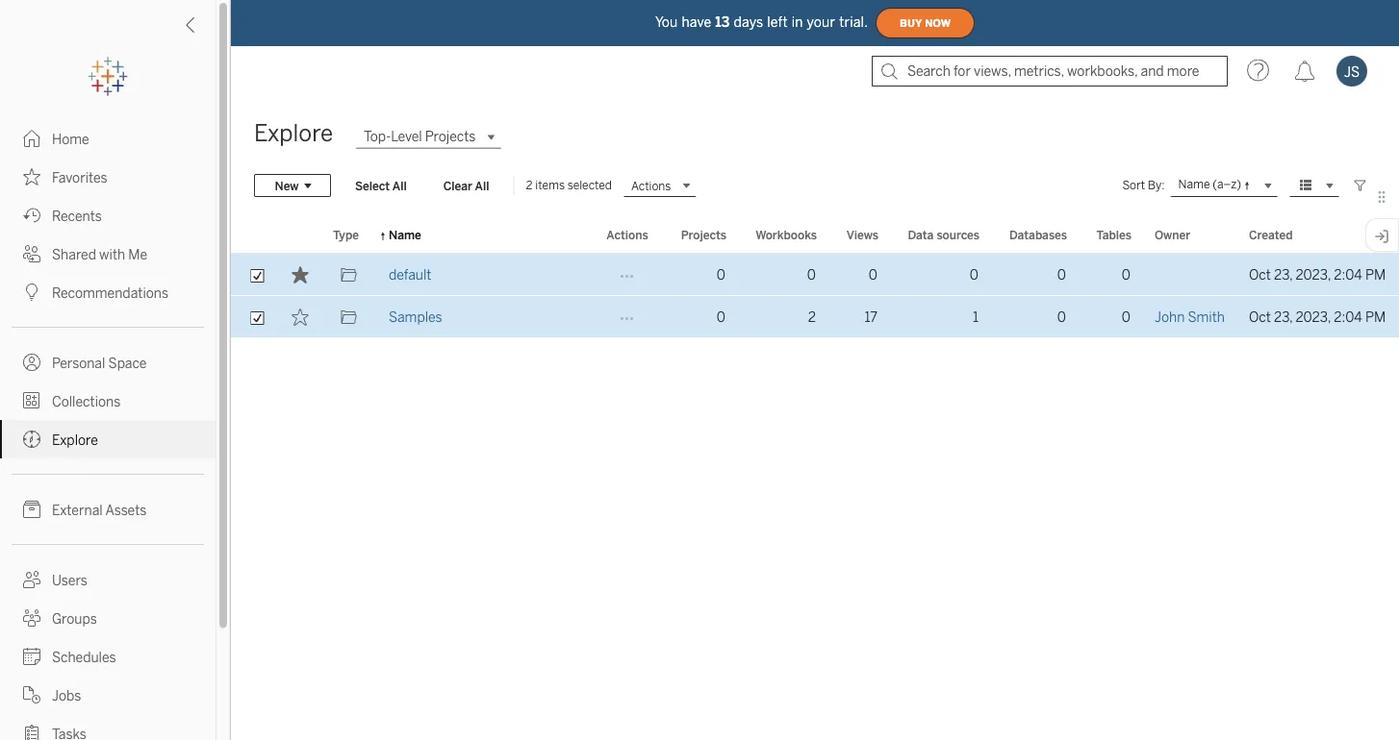 Task type: locate. For each thing, give the bounding box(es) containing it.
name left '(a–z)'
[[1178, 178, 1210, 192]]

left
[[767, 14, 788, 30]]

row
[[231, 254, 1399, 296], [231, 296, 1399, 339]]

name up default
[[389, 228, 421, 242]]

2023,
[[1296, 267, 1331, 283], [1296, 309, 1331, 325]]

sort
[[1122, 178, 1145, 192]]

name (a–z) button
[[1171, 174, 1278, 197]]

navigation panel element
[[0, 58, 216, 741]]

all for clear all
[[475, 179, 489, 193]]

name (a–z)
[[1178, 178, 1241, 192]]

type
[[333, 228, 359, 242]]

actions inside popup button
[[631, 179, 671, 193]]

1 horizontal spatial 2
[[808, 309, 816, 325]]

actions down 'actions' popup button
[[606, 228, 648, 242]]

0 horizontal spatial projects
[[425, 129, 476, 145]]

2 project image from the top
[[340, 309, 357, 326]]

explore
[[254, 120, 333, 147], [52, 433, 98, 448]]

1 vertical spatial 2
[[808, 309, 816, 325]]

all right select
[[392, 179, 407, 193]]

with
[[99, 247, 125, 263]]

all right clear
[[475, 179, 489, 193]]

1 horizontal spatial explore
[[254, 120, 333, 147]]

2023, for 1
[[1296, 309, 1331, 325]]

0
[[717, 267, 725, 283], [807, 267, 816, 283], [869, 267, 878, 283], [970, 267, 979, 283], [1057, 267, 1066, 283], [1122, 267, 1131, 283], [717, 309, 725, 325], [1057, 309, 1066, 325], [1122, 309, 1131, 325]]

trial.
[[839, 14, 868, 30]]

23, for 0
[[1274, 267, 1293, 283]]

2 2023, from the top
[[1296, 309, 1331, 325]]

2:04 for 1
[[1334, 309, 1362, 325]]

projects down 'actions' popup button
[[681, 228, 726, 242]]

recents link
[[0, 196, 216, 235]]

2 oct from the top
[[1249, 309, 1271, 325]]

selected
[[567, 178, 612, 192]]

explore inside explore link
[[52, 433, 98, 448]]

favorites
[[52, 170, 107, 186]]

select
[[355, 179, 390, 193]]

items
[[535, 178, 565, 192]]

samples
[[389, 309, 442, 325]]

0 vertical spatial 2
[[526, 178, 533, 192]]

oct 23, 2023, 2:04 pm
[[1249, 267, 1386, 283], [1249, 309, 1386, 325]]

tables
[[1096, 228, 1132, 242]]

projects
[[425, 129, 476, 145], [681, 228, 726, 242]]

0 vertical spatial project image
[[340, 267, 357, 284]]

2 row from the top
[[231, 296, 1399, 339]]

1 vertical spatial explore
[[52, 433, 98, 448]]

groups link
[[0, 599, 216, 638]]

projects right level
[[425, 129, 476, 145]]

oct for 0
[[1249, 267, 1271, 283]]

23, right smith
[[1274, 309, 1293, 325]]

0 vertical spatial explore
[[254, 120, 333, 147]]

default
[[389, 267, 431, 283]]

1 all from the left
[[392, 179, 407, 193]]

now
[[925, 17, 951, 29]]

external
[[52, 503, 103, 519]]

name for name (a–z)
[[1178, 178, 1210, 192]]

0 horizontal spatial name
[[389, 228, 421, 242]]

project image down type
[[340, 267, 357, 284]]

grid
[[231, 217, 1399, 741]]

john smith link
[[1155, 296, 1225, 339]]

1 row from the top
[[231, 254, 1399, 296]]

collections link
[[0, 382, 216, 420]]

actions right selected
[[631, 179, 671, 193]]

1 vertical spatial 23,
[[1274, 309, 1293, 325]]

2 for 2 items selected
[[526, 178, 533, 192]]

2 23, from the top
[[1274, 309, 1293, 325]]

cell
[[1143, 254, 1237, 296]]

0 vertical spatial projects
[[425, 129, 476, 145]]

actions
[[631, 179, 671, 193], [606, 228, 648, 242]]

main navigation. press the up and down arrow keys to access links. element
[[0, 119, 216, 741]]

1
[[973, 309, 979, 325]]

buy now button
[[876, 8, 975, 38]]

0 vertical spatial oct
[[1249, 267, 1271, 283]]

1 vertical spatial 2:04
[[1334, 309, 1362, 325]]

name
[[1178, 178, 1210, 192], [389, 228, 421, 242]]

0 horizontal spatial 2
[[526, 178, 533, 192]]

0 horizontal spatial explore
[[52, 433, 98, 448]]

1 horizontal spatial all
[[475, 179, 489, 193]]

2 left 17
[[808, 309, 816, 325]]

2 2:04 from the top
[[1334, 309, 1362, 325]]

top-level projects
[[364, 129, 476, 145]]

1 vertical spatial project image
[[340, 309, 357, 326]]

explore down collections
[[52, 433, 98, 448]]

0 vertical spatial name
[[1178, 178, 1210, 192]]

1 horizontal spatial name
[[1178, 178, 1210, 192]]

all
[[392, 179, 407, 193], [475, 179, 489, 193]]

row containing default
[[231, 254, 1399, 296]]

john
[[1155, 309, 1185, 325]]

1 horizontal spatial projects
[[681, 228, 726, 242]]

1 vertical spatial projects
[[681, 228, 726, 242]]

2 oct 23, 2023, 2:04 pm from the top
[[1249, 309, 1386, 325]]

1 vertical spatial name
[[389, 228, 421, 242]]

1 oct 23, 2023, 2:04 pm from the top
[[1249, 267, 1386, 283]]

recommendations link
[[0, 273, 216, 312]]

13
[[715, 14, 730, 30]]

home link
[[0, 119, 216, 158]]

1 vertical spatial oct
[[1249, 309, 1271, 325]]

project image
[[340, 267, 357, 284], [340, 309, 357, 326]]

2
[[526, 178, 533, 192], [808, 309, 816, 325]]

your
[[807, 14, 835, 30]]

2:04
[[1334, 267, 1362, 283], [1334, 309, 1362, 325]]

0 horizontal spatial all
[[392, 179, 407, 193]]

1 project image from the top
[[340, 267, 357, 284]]

favorites link
[[0, 158, 216, 196]]

oct right smith
[[1249, 309, 1271, 325]]

(a–z)
[[1213, 178, 1241, 192]]

oct down created
[[1249, 267, 1271, 283]]

23, for 1
[[1274, 309, 1293, 325]]

23,
[[1274, 267, 1293, 283], [1274, 309, 1293, 325]]

projects inside popup button
[[425, 129, 476, 145]]

project image left samples link
[[340, 309, 357, 326]]

0 vertical spatial actions
[[631, 179, 671, 193]]

shared with me link
[[0, 235, 216, 273]]

2 left items
[[526, 178, 533, 192]]

1 2:04 from the top
[[1334, 267, 1362, 283]]

1 vertical spatial pm
[[1365, 309, 1386, 325]]

data sources
[[908, 228, 980, 242]]

name inside dropdown button
[[1178, 178, 1210, 192]]

0 vertical spatial oct 23, 2023, 2:04 pm
[[1249, 267, 1386, 283]]

shared
[[52, 247, 96, 263]]

external assets
[[52, 503, 147, 519]]

0 vertical spatial 2:04
[[1334, 267, 1362, 283]]

row group
[[231, 254, 1399, 339]]

oct
[[1249, 267, 1271, 283], [1249, 309, 1271, 325]]

1 vertical spatial oct 23, 2023, 2:04 pm
[[1249, 309, 1386, 325]]

explore up new popup button
[[254, 120, 333, 147]]

by:
[[1148, 178, 1165, 192]]

sources
[[937, 228, 980, 242]]

1 2023, from the top
[[1296, 267, 1331, 283]]

clear
[[443, 179, 472, 193]]

1 vertical spatial 2023,
[[1296, 309, 1331, 325]]

17
[[865, 309, 878, 325]]

2 all from the left
[[475, 179, 489, 193]]

1 pm from the top
[[1365, 267, 1386, 283]]

john smith
[[1155, 309, 1225, 325]]

1 oct from the top
[[1249, 267, 1271, 283]]

owner
[[1155, 228, 1190, 242]]

pm for 0
[[1365, 267, 1386, 283]]

0 vertical spatial 23,
[[1274, 267, 1293, 283]]

list view image
[[1297, 177, 1314, 194]]

0 vertical spatial 2023,
[[1296, 267, 1331, 283]]

0 vertical spatial pm
[[1365, 267, 1386, 283]]

23, down created
[[1274, 267, 1293, 283]]

grid containing default
[[231, 217, 1399, 741]]

1 23, from the top
[[1274, 267, 1293, 283]]

2 items selected
[[526, 178, 612, 192]]

2 pm from the top
[[1365, 309, 1386, 325]]

sort by:
[[1122, 178, 1165, 192]]

pm
[[1365, 267, 1386, 283], [1365, 309, 1386, 325]]



Task type: vqa. For each thing, say whether or not it's contained in the screenshot.
Profit associated with Profit Bin Size
no



Task type: describe. For each thing, give the bounding box(es) containing it.
new button
[[254, 174, 331, 197]]

personal space link
[[0, 343, 216, 382]]

2:04 for 0
[[1334, 267, 1362, 283]]

name for name
[[389, 228, 421, 242]]

new
[[275, 179, 299, 193]]

clear all button
[[431, 174, 502, 197]]

jobs link
[[0, 676, 216, 715]]

default link
[[389, 254, 431, 296]]

project image for samples
[[340, 309, 357, 326]]

personal
[[52, 356, 105, 371]]

row containing samples
[[231, 296, 1399, 339]]

external assets link
[[0, 491, 216, 529]]

smith
[[1188, 309, 1225, 325]]

days
[[734, 14, 763, 30]]

personal space
[[52, 356, 147, 371]]

you have 13 days left in your trial.
[[655, 14, 868, 30]]

all for select all
[[392, 179, 407, 193]]

row group containing default
[[231, 254, 1399, 339]]

oct for 1
[[1249, 309, 1271, 325]]

1 vertical spatial actions
[[606, 228, 648, 242]]

workbooks
[[755, 228, 817, 242]]

top-
[[364, 129, 391, 145]]

data
[[908, 228, 934, 242]]

top-level projects button
[[356, 125, 501, 148]]

recommendations
[[52, 285, 168, 301]]

schedules link
[[0, 638, 216, 676]]

buy
[[900, 17, 922, 29]]

users link
[[0, 561, 216, 599]]

select all button
[[343, 174, 419, 197]]

collections
[[52, 394, 121, 410]]

databases
[[1009, 228, 1067, 242]]

2 for 2
[[808, 309, 816, 325]]

jobs
[[52, 688, 81, 704]]

schedules
[[52, 650, 116, 666]]

you
[[655, 14, 678, 30]]

Search for views, metrics, workbooks, and more text field
[[872, 56, 1228, 87]]

pm for 1
[[1365, 309, 1386, 325]]

groups
[[52, 611, 97, 627]]

clear all
[[443, 179, 489, 193]]

project image for default
[[340, 267, 357, 284]]

me
[[128, 247, 147, 263]]

in
[[792, 14, 803, 30]]

2023, for 0
[[1296, 267, 1331, 283]]

actions button
[[623, 174, 696, 197]]

space
[[108, 356, 147, 371]]

have
[[682, 14, 711, 30]]

shared with me
[[52, 247, 147, 263]]

oct 23, 2023, 2:04 pm for 0
[[1249, 267, 1386, 283]]

home
[[52, 131, 89, 147]]

buy now
[[900, 17, 951, 29]]

views
[[847, 228, 878, 242]]

recents
[[52, 208, 102, 224]]

explore link
[[0, 420, 216, 459]]

level
[[391, 129, 422, 145]]

select all
[[355, 179, 407, 193]]

samples link
[[389, 296, 442, 339]]

assets
[[105, 503, 147, 519]]

created
[[1249, 228, 1293, 242]]

users
[[52, 573, 87, 589]]

oct 23, 2023, 2:04 pm for 1
[[1249, 309, 1386, 325]]



